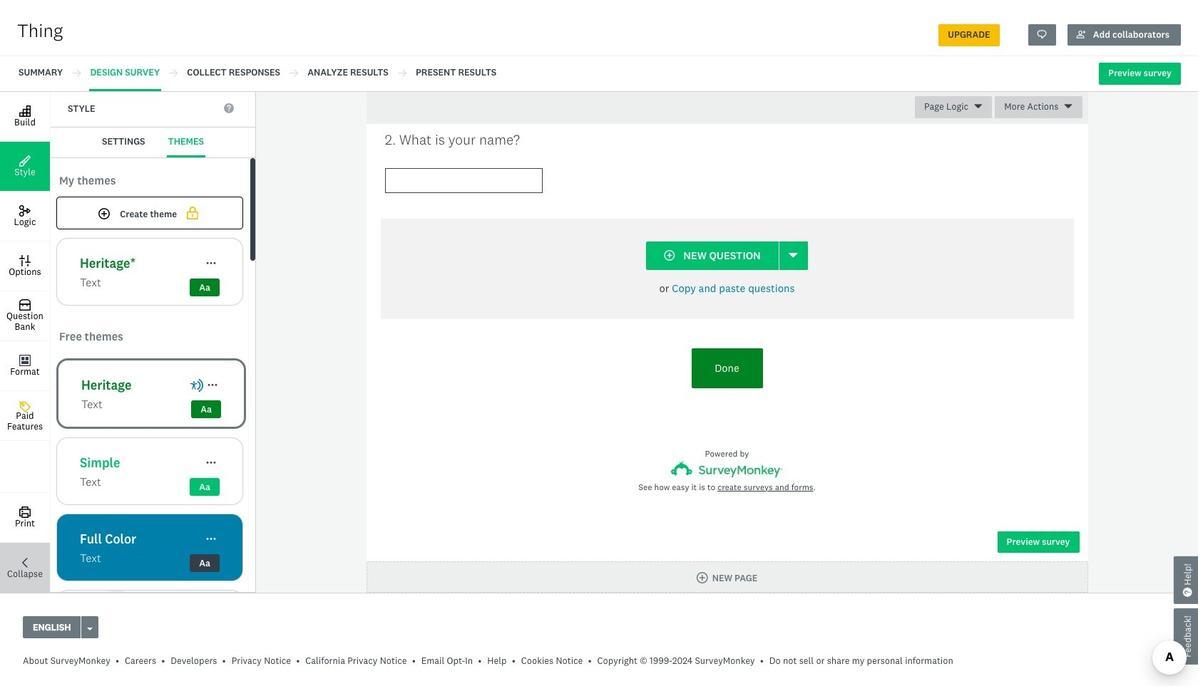 Task type: locate. For each thing, give the bounding box(es) containing it.
not filled image
[[184, 205, 201, 221]]

None text field
[[385, 168, 542, 193]]

None text field
[[385, 76, 542, 101]]



Task type: vqa. For each thing, say whether or not it's contained in the screenshot.
Help Icon at the top of the page
no



Task type: describe. For each thing, give the bounding box(es) containing it.
surveymonkey image
[[671, 461, 783, 478]]



